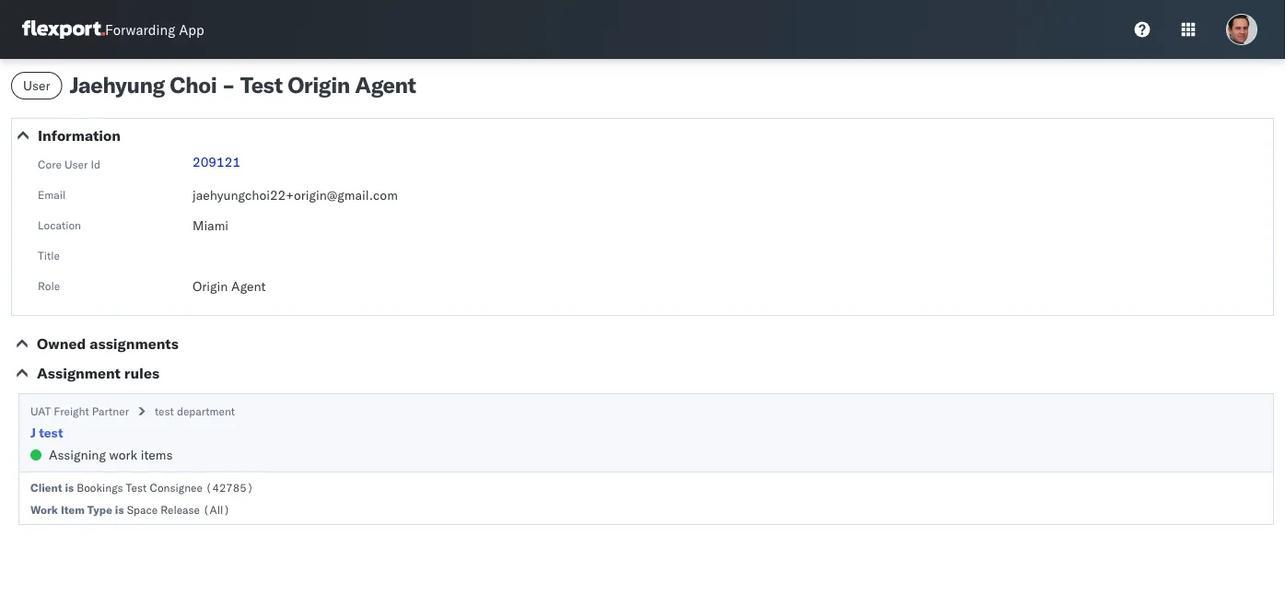 Task type: describe. For each thing, give the bounding box(es) containing it.
assignments
[[90, 335, 179, 353]]

owned assignments
[[37, 335, 179, 353]]

test for consignee
[[126, 481, 147, 494]]

core user id
[[38, 157, 100, 171]]

(42785)
[[206, 481, 254, 494]]

bookings
[[77, 481, 123, 494]]

1 vertical spatial agent
[[231, 278, 266, 294]]

test department
[[155, 405, 235, 418]]

forwarding
[[105, 21, 175, 38]]

assigning work items
[[49, 447, 173, 463]]

1 vertical spatial test
[[39, 425, 63, 441]]

miami
[[193, 217, 229, 234]]

choi
[[170, 71, 217, 99]]

jaehyungchoi22+origin@gmail.com
[[193, 187, 398, 203]]

freight
[[54, 405, 89, 418]]

work
[[30, 503, 58, 517]]

1 vertical spatial user
[[64, 157, 88, 171]]

items
[[141, 447, 173, 463]]

core
[[38, 157, 62, 171]]

client
[[30, 481, 62, 494]]

uat
[[30, 405, 51, 418]]

forwarding app
[[105, 21, 204, 38]]

j test
[[30, 425, 63, 441]]

1 horizontal spatial is
[[115, 503, 124, 517]]

item
[[61, 503, 85, 517]]

origin agent
[[193, 278, 266, 294]]

email
[[38, 188, 66, 201]]

assignment rules
[[37, 364, 160, 382]]

location
[[38, 218, 81, 232]]

1 horizontal spatial agent
[[355, 71, 416, 99]]



Task type: vqa. For each thing, say whether or not it's contained in the screenshot.
AGENT
yes



Task type: locate. For each thing, give the bounding box(es) containing it.
0 horizontal spatial agent
[[231, 278, 266, 294]]

test right j
[[39, 425, 63, 441]]

work
[[109, 447, 137, 463]]

0 horizontal spatial test
[[39, 425, 63, 441]]

is
[[65, 481, 74, 494], [115, 503, 124, 517]]

origin right -
[[288, 71, 350, 99]]

partner
[[92, 405, 129, 418]]

1 vertical spatial origin
[[193, 278, 228, 294]]

test left department
[[155, 405, 174, 418]]

title
[[38, 248, 60, 262]]

0 vertical spatial user
[[23, 77, 50, 94]]

1 horizontal spatial user
[[64, 157, 88, 171]]

j
[[30, 425, 36, 441]]

user
[[23, 77, 50, 94], [64, 157, 88, 171]]

test for origin
[[240, 71, 283, 99]]

0 horizontal spatial is
[[65, 481, 74, 494]]

1 vertical spatial is
[[115, 503, 124, 517]]

0 horizontal spatial user
[[23, 77, 50, 94]]

is right type
[[115, 503, 124, 517]]

0 vertical spatial test
[[155, 405, 174, 418]]

jaehyung
[[70, 71, 165, 99]]

0 vertical spatial test
[[240, 71, 283, 99]]

flexport. image
[[22, 20, 105, 39]]

1 horizontal spatial origin
[[288, 71, 350, 99]]

information
[[38, 126, 121, 145]]

agent
[[355, 71, 416, 99], [231, 278, 266, 294]]

0 vertical spatial agent
[[355, 71, 416, 99]]

j test link
[[30, 424, 63, 442]]

jaehyung choi - test origin agent
[[70, 71, 416, 99]]

is up item
[[65, 481, 74, 494]]

1 horizontal spatial test
[[240, 71, 283, 99]]

0 vertical spatial origin
[[288, 71, 350, 99]]

test up "space"
[[126, 481, 147, 494]]

origin down 'miami' on the left top of page
[[193, 278, 228, 294]]

release
[[161, 503, 200, 517]]

209121
[[193, 154, 241, 170]]

0 vertical spatial is
[[65, 481, 74, 494]]

-
[[222, 71, 235, 99]]

assignment
[[37, 364, 121, 382]]

owned
[[37, 335, 86, 353]]

1 vertical spatial test
[[126, 481, 147, 494]]

role
[[38, 279, 60, 293]]

1 horizontal spatial test
[[155, 405, 174, 418]]

rules
[[124, 364, 160, 382]]

user down flexport. image
[[23, 77, 50, 94]]

app
[[179, 21, 204, 38]]

user left id
[[64, 157, 88, 171]]

test inside client is bookings test consignee (42785) work item type is space release (all)
[[126, 481, 147, 494]]

209121 link
[[193, 154, 241, 170]]

type
[[87, 503, 112, 517]]

uat freight partner
[[30, 405, 129, 418]]

consignee
[[150, 481, 203, 494]]

(all)
[[203, 503, 230, 517]]

assigning
[[49, 447, 106, 463]]

id
[[91, 157, 100, 171]]

0 horizontal spatial test
[[126, 481, 147, 494]]

forwarding app link
[[22, 20, 204, 39]]

0 horizontal spatial origin
[[193, 278, 228, 294]]

client is bookings test consignee (42785) work item type is space release (all)
[[30, 481, 254, 517]]

department
[[177, 405, 235, 418]]

test
[[155, 405, 174, 418], [39, 425, 63, 441]]

origin
[[288, 71, 350, 99], [193, 278, 228, 294]]

space
[[127, 503, 158, 517]]

test right -
[[240, 71, 283, 99]]

test
[[240, 71, 283, 99], [126, 481, 147, 494]]



